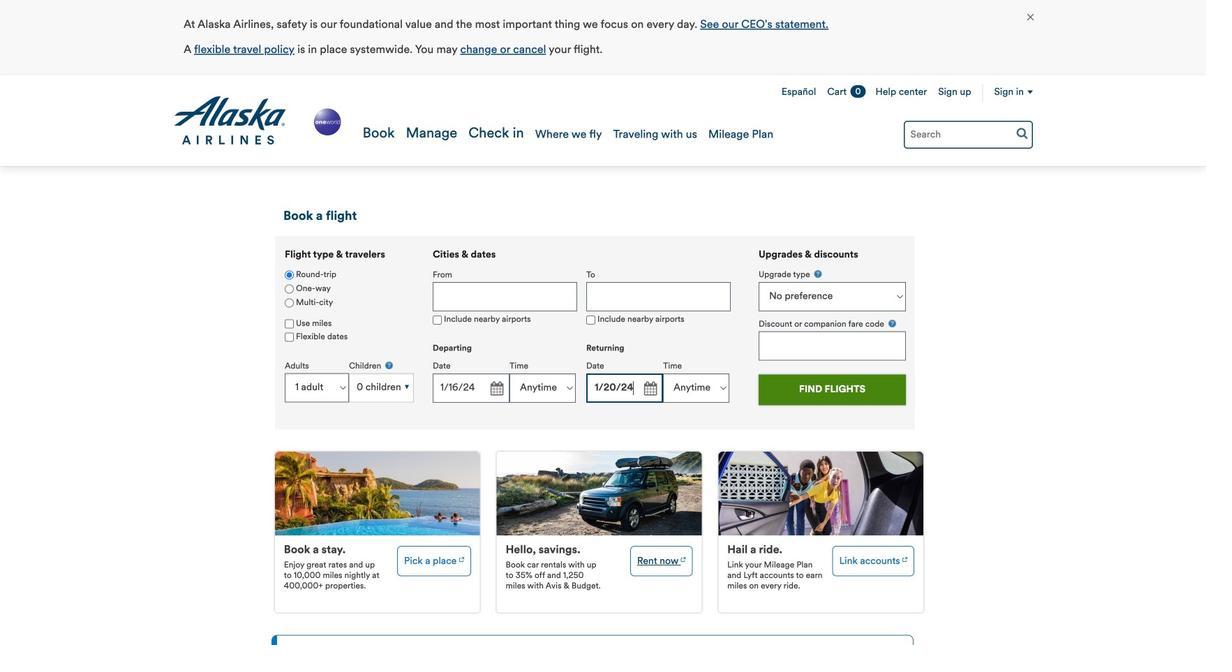 Task type: locate. For each thing, give the bounding box(es) containing it.
0 horizontal spatial open datepicker image
[[487, 379, 506, 399]]

group
[[275, 236, 423, 421], [433, 250, 740, 416], [759, 269, 906, 361]]

2 horizontal spatial group
[[759, 269, 906, 361]]

photo of a hotel with a swimming pool and palm trees image
[[275, 452, 480, 536]]

some kids opening a door image
[[719, 452, 924, 536]]

option group
[[285, 269, 414, 311]]

2   radio from the top
[[285, 285, 294, 294]]

0 vertical spatial   radio
[[285, 271, 294, 280]]

  checkbox
[[285, 319, 294, 329]]

1 horizontal spatial open datepicker image
[[640, 379, 660, 399]]

2 vertical spatial   radio
[[285, 299, 294, 308]]

  radio
[[285, 271, 294, 280], [285, 285, 294, 294], [285, 299, 294, 308]]

None text field
[[433, 282, 577, 311], [586, 282, 731, 311], [433, 373, 510, 403], [433, 282, 577, 311], [586, 282, 731, 311], [433, 373, 510, 403]]

open datepicker image
[[487, 379, 506, 399], [640, 379, 660, 399]]

2 open datepicker image from the left
[[640, 379, 660, 399]]

None text field
[[759, 331, 906, 361], [586, 373, 663, 403], [759, 331, 906, 361], [586, 373, 663, 403]]

None checkbox
[[285, 333, 294, 342]]

alaska airlines logo image
[[173, 96, 287, 145]]

book a stay image
[[459, 552, 464, 564]]

1 vertical spatial   radio
[[285, 285, 294, 294]]

None submit
[[759, 375, 906, 405]]

rent now image
[[681, 552, 686, 564]]

None checkbox
[[433, 315, 442, 324], [586, 315, 595, 324], [433, 315, 442, 324], [586, 315, 595, 324]]



Task type: vqa. For each thing, say whether or not it's contained in the screenshot.
View Mileage Plan™ element
no



Task type: describe. For each thing, give the bounding box(es) containing it.
0 horizontal spatial group
[[275, 236, 423, 421]]

header nav bar navigation
[[0, 75, 1206, 167]]

oneworld logo image
[[311, 106, 344, 138]]

Search text field
[[904, 121, 1033, 149]]

book rides image
[[903, 552, 908, 564]]

search button image
[[1016, 127, 1028, 139]]

photo of an suv driving towards a mountain image
[[497, 452, 702, 536]]

3   radio from the top
[[285, 299, 294, 308]]

1   radio from the top
[[285, 271, 294, 280]]

1 open datepicker image from the left
[[487, 379, 506, 399]]

1 horizontal spatial group
[[433, 250, 740, 416]]



